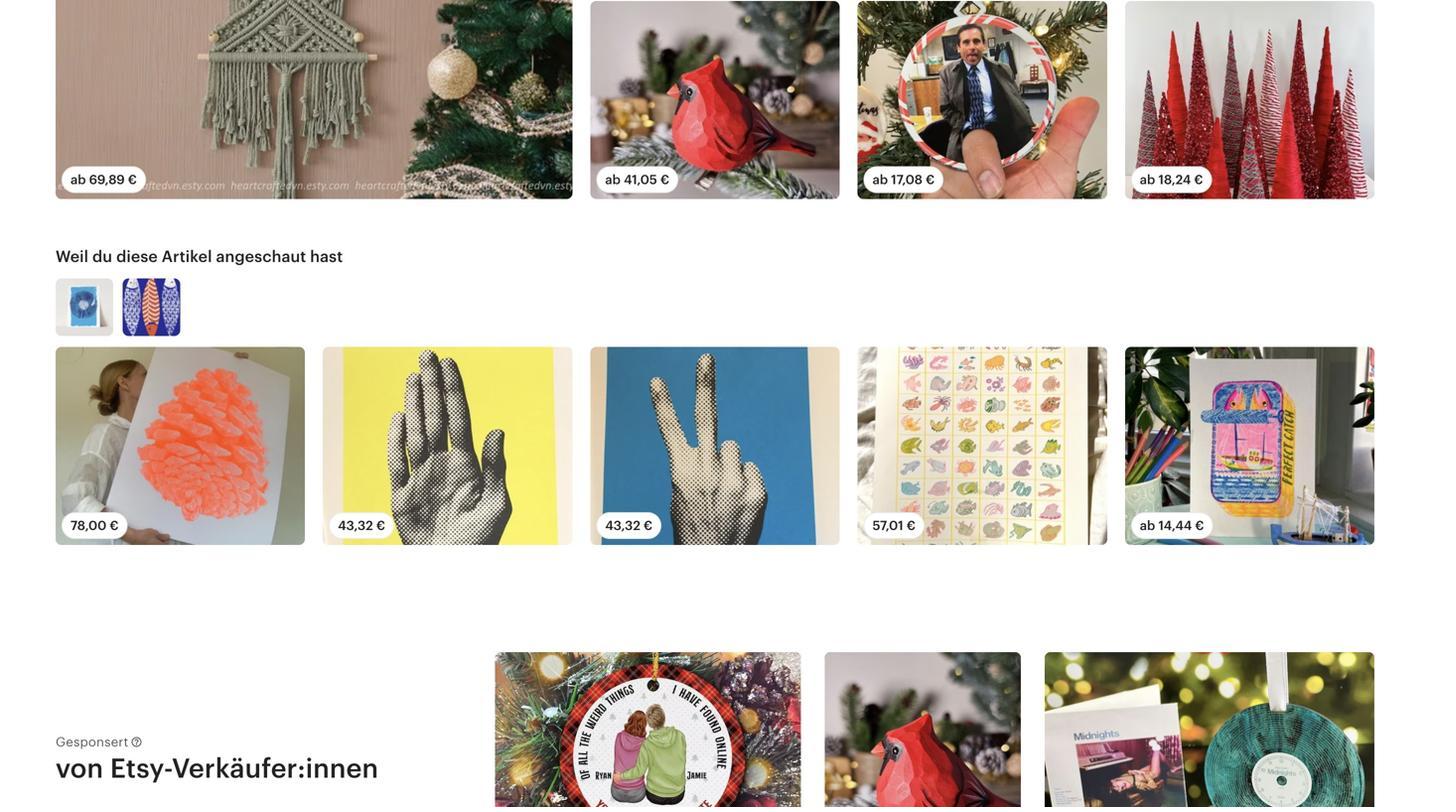 Task type: vqa. For each thing, say whether or not it's contained in the screenshot.
'ab 17,08 €'
yes



Task type: describe. For each thing, give the bounding box(es) containing it.
ab 41,05 €
[[605, 173, 670, 187]]

schere: handgezogener siebdruckdruck image
[[591, 347, 840, 546]]

fish grid - großer riso druck image
[[858, 347, 1108, 546]]

43,32 for papier - handgezogener siebdruckdruck image
[[338, 519, 373, 534]]

du
[[92, 248, 112, 266]]

personalisiertes paar-ornament, paar-weihnachtsverzierung, aller seltsamen dinge, die ich online gefunden habe, online-dating-ornament, geschenk für sie image
[[495, 653, 801, 808]]

ab 69,89 €
[[71, 173, 137, 187]]

verkäufer:innen
[[172, 754, 379, 785]]

57,01
[[873, 519, 904, 534]]

das büro ornament - michael the flasher - das büro ornamente - die büro weihnachtsverzierungen - die bürogeschenke - michael scott dunder image
[[858, 1, 1108, 199]]

perfect catch - risograph druck. - sardinendose kunstwerk. image
[[1126, 347, 1375, 546]]

siebdruck musik fan plattenspieler kunstdruck schallplatte holz textur vinyl lp art siebdruck - natur klänge - indigo blau - wand kunst dekor image
[[56, 279, 113, 336]]

1 vertical spatial bezaubernde handgefertigte clip-on-vogelornamente für weihnachtsbäume – lebendige, handwerkliche und einzigartige weihnachtsdekorationen image
[[825, 653, 1021, 808]]

von etsy-verkäufer:innen
[[56, 754, 379, 785]]

ab for ab 14,44 €
[[1140, 519, 1156, 534]]

angeschaut
[[216, 248, 306, 266]]

17,08
[[892, 173, 923, 187]]

18,24
[[1159, 173, 1192, 187]]

ab for ab 17,08 €
[[873, 173, 888, 187]]

ab for ab 18,24 €
[[1140, 173, 1156, 187]]

78,00
[[71, 519, 107, 534]]

0 vertical spatial bezaubernde handgefertigte clip-on-vogelornamente für weihnachtsbäume – lebendige, handwerkliche und einzigartige weihnachtsdekorationen image
[[591, 1, 840, 199]]

midnights ornament in jadegrün—mini vinyl für deinen weihnachtsbaum image
[[1045, 653, 1375, 808]]

ab for ab 69,89 €
[[71, 173, 86, 187]]

43,32 for 'schere: handgezogener siebdruckdruck' image
[[605, 519, 641, 534]]

etsy-
[[110, 754, 172, 785]]

ab for ab 41,05 €
[[605, 173, 621, 187]]

ab 17,08 €
[[873, 173, 935, 187]]

makramee weihnachtsbaum, geschenk für die familie, weihnachtsbaum, boho weihnachtsgeschenk, weihnachtsgeschenke, einzigartiger weihnachtsbaum, makramee wohnkultur x32 image
[[56, 0, 573, 199]]



Task type: locate. For each thing, give the bounding box(es) containing it.
weil du diese artikel angeschaut hast
[[56, 248, 343, 266]]

ab left 69,89
[[71, 173, 86, 187]]

ab 18,24 €
[[1140, 173, 1204, 187]]

bezaubernde handgefertigte clip-on-vogelornamente für weihnachtsbäume – lebendige, handwerkliche und einzigartige weihnachtsdekorationen image
[[591, 1, 840, 199], [825, 653, 1021, 808]]

41,05
[[624, 173, 658, 187]]

1 horizontal spatial 43,32 €
[[605, 519, 653, 534]]

artikel
[[162, 248, 212, 266]]

rote bäume image
[[1126, 1, 1375, 199]]

43,32
[[338, 519, 373, 534], [605, 519, 641, 534]]

weil
[[56, 248, 89, 266]]

von
[[56, 754, 103, 785]]

43,32 € for papier - handgezogener siebdruckdruck image
[[338, 519, 385, 534]]

78,00 €
[[71, 519, 119, 534]]

69,89
[[89, 173, 125, 187]]

1 43,32 from the left
[[338, 519, 373, 534]]

2 43,32 from the left
[[605, 519, 641, 534]]

ab left 17,08 on the top right of page
[[873, 173, 888, 187]]

57,01 €
[[873, 519, 916, 534]]

0 horizontal spatial 43,32
[[338, 519, 373, 534]]

14,44
[[1159, 519, 1193, 534]]

€
[[128, 173, 137, 187], [661, 173, 670, 187], [926, 173, 935, 187], [1195, 173, 1204, 187], [110, 519, 119, 534], [376, 519, 385, 534], [644, 519, 653, 534], [907, 519, 916, 534], [1196, 519, 1205, 534]]

ab 14,44 €
[[1140, 519, 1205, 534]]

43,32 € for 'schere: handgezogener siebdruckdruck' image
[[605, 519, 653, 534]]

2 43,32 € from the left
[[605, 519, 653, 534]]

neon pinie grande | siebdruck image
[[56, 347, 305, 546]]

43,32 €
[[338, 519, 385, 534], [605, 519, 653, 534]]

hast
[[310, 248, 343, 266]]

ab
[[71, 173, 86, 187], [605, 173, 621, 187], [873, 173, 888, 187], [1140, 173, 1156, 187], [1140, 519, 1156, 534]]

ab left 14,44
[[1140, 519, 1156, 534]]

0 horizontal spatial 43,32 €
[[338, 519, 385, 534]]

papier - handgezogener siebdruckdruck image
[[323, 347, 573, 546]]

1 horizontal spatial 43,32
[[605, 519, 641, 534]]

gesponsert
[[56, 735, 129, 750]]

1 43,32 € from the left
[[338, 519, 385, 534]]

ab left 18,24
[[1140, 173, 1156, 187]]

moderne siebdruck siebdruck skandinavischer stil - 3 fische kunstdruck - indigo wandkunst - siebdruck küstenküche küchenkunst - drei fische image
[[123, 279, 181, 336]]

ab left 41,05
[[605, 173, 621, 187]]

diese
[[116, 248, 158, 266]]



